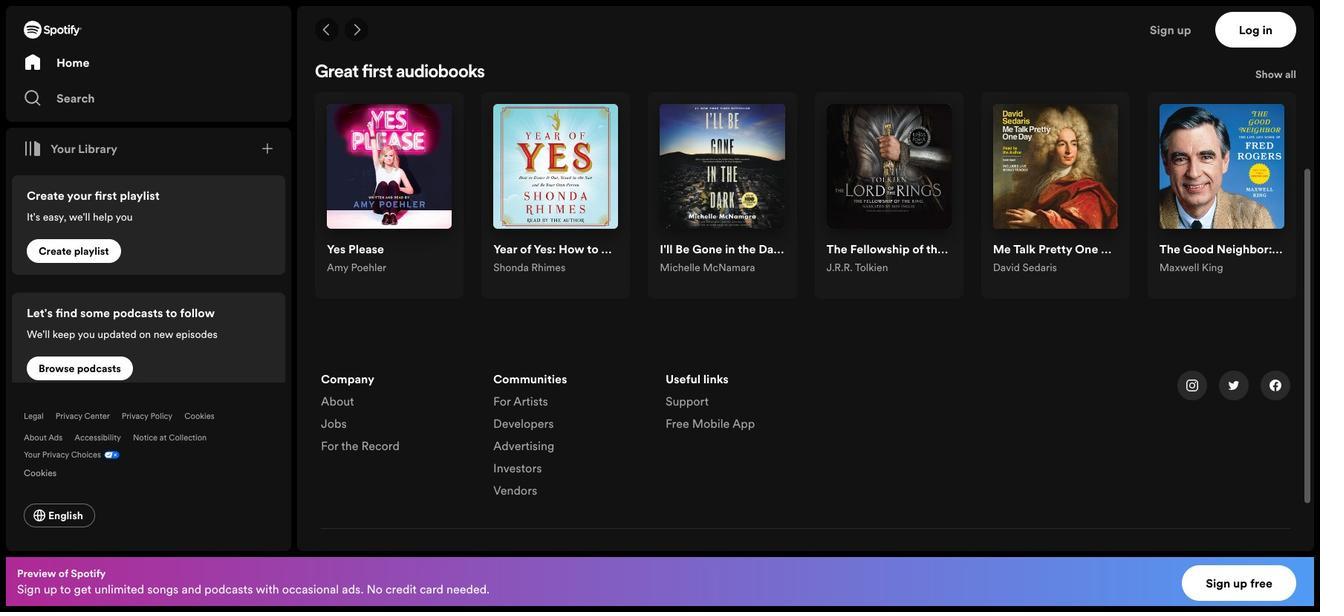 Task type: describe. For each thing, give the bounding box(es) containing it.
advertising link
[[494, 437, 555, 460]]

create playlist
[[39, 244, 109, 259]]

top bar and user menu element
[[297, 6, 1315, 54]]

your privacy choices button
[[24, 450, 101, 461]]

your
[[67, 187, 92, 204]]

home
[[56, 54, 90, 71]]

sedaris
[[1023, 261, 1058, 276]]

investors link
[[494, 460, 542, 482]]

go forward image
[[351, 24, 363, 36]]

legal
[[24, 411, 44, 422]]

mobile
[[693, 415, 730, 432]]

privacy for privacy policy
[[122, 411, 148, 422]]

sign up free button
[[1183, 566, 1297, 601]]

up for sign up free
[[1234, 575, 1248, 592]]

log in button
[[1216, 12, 1297, 48]]

the inside the kick back to the best new and recent chill hits.
[[1221, 0, 1236, 8]]

great first audiobooks
[[315, 64, 485, 82]]

beats,
[[349, 0, 377, 8]]

privacy for privacy center
[[56, 411, 82, 422]]

privacy center
[[56, 411, 110, 422]]

communities
[[494, 371, 568, 387]]

show all
[[1256, 67, 1297, 82]]

you for first
[[116, 210, 133, 224]]

we'll
[[27, 327, 50, 342]]

cookies for right cookies link
[[185, 411, 215, 422]]

search
[[56, 90, 95, 106]]

recent
[[1180, 8, 1210, 23]]

poehler
[[351, 261, 387, 276]]

browse podcasts
[[39, 361, 121, 376]]

david
[[994, 261, 1021, 276]]

please
[[349, 241, 384, 258]]

preview of spotify sign up to get unlimited songs and podcasts with occasional ads. no credit card needed.
[[17, 566, 490, 598]]

about link
[[321, 393, 354, 415]]

me
[[994, 241, 1012, 258]]

maxwell
[[1160, 261, 1200, 276]]

sign up free
[[1207, 575, 1273, 592]]

vibes,
[[397, 0, 424, 8]]

center
[[84, 411, 110, 422]]

list containing company
[[321, 371, 476, 460]]

great
[[315, 64, 359, 82]]

policy
[[151, 411, 173, 422]]

artists
[[514, 393, 548, 409]]

yes please link
[[327, 241, 384, 261]]

for inside company about jobs for the record
[[321, 437, 339, 454]]

privacy down ads
[[42, 450, 69, 461]]

log
[[1240, 22, 1260, 38]]

facebook image
[[1270, 379, 1282, 391]]

no
[[367, 581, 383, 598]]

for the record link
[[321, 437, 400, 460]]

instagram image
[[1187, 379, 1199, 391]]

king
[[1203, 261, 1224, 276]]

it's
[[27, 210, 40, 224]]

every
[[358, 8, 384, 23]]

yes please amy poehler
[[327, 241, 387, 276]]

1 horizontal spatial cookies link
[[185, 411, 215, 422]]

spotify image
[[24, 21, 82, 39]]

maxwell king
[[1160, 261, 1224, 276]]

about inside company about jobs for the record
[[321, 393, 354, 409]]

follow
[[180, 305, 215, 321]]

developers link
[[494, 415, 554, 437]]

lofi
[[380, 0, 395, 8]]

english button
[[24, 504, 95, 528]]

let's find some podcasts to follow we'll keep you updated on new episodes
[[27, 305, 218, 342]]

jobs
[[321, 415, 347, 432]]

support link
[[666, 393, 709, 415]]

notice at collection
[[133, 433, 207, 444]]

updated
[[98, 327, 137, 342]]

browse
[[39, 361, 75, 376]]

up for sign up
[[1178, 22, 1192, 38]]

california consumer privacy act (ccpa) opt-out icon image
[[101, 450, 120, 464]]

j.r.r. tolkien
[[827, 261, 889, 276]]

pretty
[[1039, 241, 1073, 258]]

preview
[[17, 566, 56, 581]]

playlist inside button
[[74, 244, 109, 259]]

occasional
[[282, 581, 339, 598]]

about ads
[[24, 433, 63, 444]]

needed.
[[447, 581, 490, 598]]

unlimited
[[95, 581, 144, 598]]

your library button
[[18, 134, 123, 164]]

mcnamara
[[703, 261, 756, 276]]

first inside "create your first playlist it's easy, we'll help you"
[[95, 187, 117, 204]]

company
[[321, 371, 375, 387]]

accessibility link
[[75, 433, 121, 444]]

episodes
[[176, 327, 218, 342]]

in
[[1263, 22, 1273, 38]]

collection
[[169, 433, 207, 444]]

we'll
[[69, 210, 90, 224]]

sign for sign up
[[1150, 22, 1175, 38]]

privacy policy link
[[122, 411, 173, 422]]

to inside let's find some podcasts to follow we'll keep you updated on new episodes
[[166, 305, 177, 321]]

developers
[[494, 415, 554, 432]]

your for your library
[[51, 140, 75, 157]]

create for playlist
[[39, 244, 72, 259]]

get
[[74, 581, 92, 598]]

michelle
[[660, 261, 701, 276]]

app
[[733, 415, 755, 432]]

support
[[666, 393, 709, 409]]

day
[[1102, 241, 1123, 258]]

tolkien
[[855, 261, 889, 276]]

you for some
[[78, 327, 95, 342]]

twitter image
[[1229, 379, 1241, 391]]

privacy policy
[[122, 411, 173, 422]]

great first audiobooks element
[[315, 64, 1297, 299]]

create playlist button
[[27, 239, 121, 263]]

and inside preview of spotify sign up to get unlimited songs and podcasts with occasional ads. no credit card needed.
[[182, 581, 202, 598]]



Task type: locate. For each thing, give the bounding box(es) containing it.
log in
[[1240, 22, 1273, 38]]

create inside "create your first playlist it's easy, we'll help you"
[[27, 187, 64, 204]]

the down jobs
[[341, 437, 359, 454]]

for artists link
[[494, 393, 548, 415]]

communities for artists developers advertising investors vendors
[[494, 371, 568, 498]]

and right songs
[[182, 581, 202, 598]]

create for your
[[27, 187, 64, 204]]

1 vertical spatial to
[[166, 305, 177, 321]]

1 list from the left
[[321, 371, 476, 460]]

help
[[93, 210, 113, 224]]

sign down kick
[[1150, 22, 1175, 38]]

your inside button
[[51, 140, 75, 157]]

3 list from the left
[[666, 371, 821, 437]]

free
[[1251, 575, 1273, 592]]

cookies inside cookies link
[[24, 467, 57, 479]]

0 horizontal spatial your
[[24, 450, 40, 461]]

songs
[[147, 581, 179, 598]]

your left library
[[51, 140, 75, 157]]

0 vertical spatial the
[[1221, 0, 1236, 8]]

one
[[1076, 241, 1099, 258]]

great first audiobooks link
[[315, 64, 485, 82]]

with
[[256, 581, 279, 598]]

chill inside chill beats, lofi vibes, new tracks every week...
[[327, 0, 346, 8]]

ads.
[[342, 581, 364, 598]]

to left the follow
[[166, 305, 177, 321]]

1 vertical spatial about
[[24, 433, 47, 444]]

0 vertical spatial playlist
[[120, 187, 160, 204]]

create
[[27, 187, 64, 204], [39, 244, 72, 259]]

2 horizontal spatial list
[[666, 371, 821, 437]]

for
[[494, 393, 511, 409], [321, 437, 339, 454]]

about inside main element
[[24, 433, 47, 444]]

privacy up ads
[[56, 411, 82, 422]]

about left ads
[[24, 433, 47, 444]]

up inside preview of spotify sign up to get unlimited songs and podcasts with occasional ads. no credit card needed.
[[44, 581, 57, 598]]

new right vibes,
[[427, 0, 447, 8]]

podcasts left with
[[205, 581, 253, 598]]

1 horizontal spatial sign
[[1150, 22, 1175, 38]]

new right "best"
[[1261, 0, 1281, 8]]

privacy center link
[[56, 411, 110, 422]]

and
[[1160, 8, 1178, 23], [182, 581, 202, 598]]

your for your privacy choices
[[24, 450, 40, 461]]

the left "best"
[[1221, 0, 1236, 8]]

1 horizontal spatial for
[[494, 393, 511, 409]]

create your first playlist it's easy, we'll help you
[[27, 187, 160, 224]]

free mobile app link
[[666, 415, 755, 437]]

your down about ads
[[24, 450, 40, 461]]

1 vertical spatial create
[[39, 244, 72, 259]]

library
[[78, 140, 118, 157]]

0 horizontal spatial you
[[78, 327, 95, 342]]

to inside the kick back to the best new and recent chill hits.
[[1208, 0, 1218, 8]]

investors
[[494, 460, 542, 476]]

links
[[704, 371, 729, 387]]

vendors link
[[494, 482, 538, 504]]

0 horizontal spatial list
[[321, 371, 476, 460]]

1 horizontal spatial cookies
[[185, 411, 215, 422]]

podcasts up on at bottom left
[[113, 305, 163, 321]]

cookies link
[[185, 411, 215, 422], [24, 464, 69, 480]]

your privacy choices
[[24, 450, 101, 461]]

2 vertical spatial podcasts
[[205, 581, 253, 598]]

0 vertical spatial create
[[27, 187, 64, 204]]

cookies up collection
[[185, 411, 215, 422]]

the inside company about jobs for the record
[[341, 437, 359, 454]]

all
[[1286, 67, 1297, 82]]

2 horizontal spatial to
[[1208, 0, 1218, 8]]

1 vertical spatial cookies
[[24, 467, 57, 479]]

2 horizontal spatial new
[[1261, 0, 1281, 8]]

0 horizontal spatial the
[[341, 437, 359, 454]]

spotify
[[71, 566, 106, 581]]

vendors
[[494, 482, 538, 498]]

advertising
[[494, 437, 555, 454]]

1 horizontal spatial new
[[427, 0, 447, 8]]

1 horizontal spatial about
[[321, 393, 354, 409]]

1 horizontal spatial you
[[116, 210, 133, 224]]

you
[[116, 210, 133, 224], [78, 327, 95, 342]]

me talk pretty one day link
[[994, 241, 1123, 261]]

cookies
[[185, 411, 215, 422], [24, 467, 57, 479]]

sign
[[1150, 22, 1175, 38], [1207, 575, 1231, 592], [17, 581, 41, 598]]

kick
[[1160, 0, 1181, 8]]

the
[[1221, 0, 1236, 8], [341, 437, 359, 454]]

podcasts inside let's find some podcasts to follow we'll keep you updated on new episodes
[[113, 305, 163, 321]]

list containing useful links
[[666, 371, 821, 437]]

sign for sign up free
[[1207, 575, 1231, 592]]

home link
[[24, 48, 274, 77]]

shonda rhimes
[[494, 261, 566, 276]]

and left recent on the right top of the page
[[1160, 8, 1178, 23]]

for down jobs
[[321, 437, 339, 454]]

0 vertical spatial first
[[362, 64, 393, 82]]

some
[[80, 305, 110, 321]]

0 vertical spatial cookies link
[[185, 411, 215, 422]]

tracks
[[327, 8, 356, 23]]

1 horizontal spatial chill
[[1213, 8, 1232, 23]]

sign inside "top bar and user menu" element
[[1150, 22, 1175, 38]]

your
[[51, 140, 75, 157], [24, 450, 40, 461]]

playlist inside "create your first playlist it's easy, we'll help you"
[[120, 187, 160, 204]]

let's
[[27, 305, 53, 321]]

chill
[[327, 0, 346, 8], [1213, 8, 1232, 23]]

1 horizontal spatial the
[[1221, 0, 1236, 8]]

playlist down help
[[74, 244, 109, 259]]

0 horizontal spatial sign
[[17, 581, 41, 598]]

1 horizontal spatial your
[[51, 140, 75, 157]]

shonda
[[494, 261, 529, 276]]

0 vertical spatial about
[[321, 393, 354, 409]]

sign left free
[[1207, 575, 1231, 592]]

cookies link down your privacy choices
[[24, 464, 69, 480]]

0 vertical spatial your
[[51, 140, 75, 157]]

2 vertical spatial to
[[60, 581, 71, 598]]

1 vertical spatial first
[[95, 187, 117, 204]]

1 vertical spatial you
[[78, 327, 95, 342]]

you inside "create your first playlist it's easy, we'll help you"
[[116, 210, 133, 224]]

podcasts down updated
[[77, 361, 121, 376]]

1 vertical spatial podcasts
[[77, 361, 121, 376]]

0 vertical spatial cookies
[[185, 411, 215, 422]]

chill beats, lofi vibes, new tracks every week...
[[327, 0, 447, 23]]

0 horizontal spatial new
[[154, 327, 173, 342]]

create down the easy,
[[39, 244, 72, 259]]

hits.
[[1235, 8, 1254, 23]]

cookies link up collection
[[185, 411, 215, 422]]

up left of
[[44, 581, 57, 598]]

first right great
[[362, 64, 393, 82]]

find
[[56, 305, 77, 321]]

you right help
[[116, 210, 133, 224]]

0 horizontal spatial playlist
[[74, 244, 109, 259]]

1 vertical spatial playlist
[[74, 244, 109, 259]]

1 horizontal spatial first
[[362, 64, 393, 82]]

show
[[1256, 67, 1283, 82]]

up left free
[[1234, 575, 1248, 592]]

1 horizontal spatial playlist
[[120, 187, 160, 204]]

for inside communities for artists developers advertising investors vendors
[[494, 393, 511, 409]]

new right on at bottom left
[[154, 327, 173, 342]]

talk
[[1014, 241, 1036, 258]]

best
[[1238, 0, 1258, 8]]

week...
[[386, 8, 419, 23]]

0 horizontal spatial cookies link
[[24, 464, 69, 480]]

2 list from the left
[[494, 371, 648, 504]]

1 horizontal spatial up
[[1178, 22, 1192, 38]]

first up help
[[95, 187, 117, 204]]

2 horizontal spatial sign
[[1207, 575, 1231, 592]]

main element
[[6, 6, 291, 552]]

sign up
[[1150, 22, 1192, 38]]

sign inside preview of spotify sign up to get unlimited songs and podcasts with occasional ads. no credit card needed.
[[17, 581, 41, 598]]

choices
[[71, 450, 101, 461]]

yes
[[327, 241, 346, 258]]

legal link
[[24, 411, 44, 422]]

me talk pretty one day david sedaris
[[994, 241, 1123, 276]]

list
[[321, 371, 476, 460], [494, 371, 648, 504], [666, 371, 821, 437]]

0 vertical spatial you
[[116, 210, 133, 224]]

sign left of
[[17, 581, 41, 598]]

of
[[59, 566, 68, 581]]

show all link
[[1256, 66, 1297, 86]]

0 horizontal spatial and
[[182, 581, 202, 598]]

1 horizontal spatial to
[[166, 305, 177, 321]]

chill inside the kick back to the best new and recent chill hits.
[[1213, 8, 1232, 23]]

list containing communities
[[494, 371, 648, 504]]

cookies down your privacy choices
[[24, 467, 57, 479]]

for left artists
[[494, 393, 511, 409]]

up inside "top bar and user menu" element
[[1178, 22, 1192, 38]]

chill left beats,
[[327, 0, 346, 8]]

company about jobs for the record
[[321, 371, 400, 454]]

1 vertical spatial for
[[321, 437, 339, 454]]

0 horizontal spatial cookies
[[24, 467, 57, 479]]

1 vertical spatial the
[[341, 437, 359, 454]]

chill left hits.
[[1213, 8, 1232, 23]]

at
[[160, 433, 167, 444]]

notice
[[133, 433, 158, 444]]

to left get
[[60, 581, 71, 598]]

0 horizontal spatial up
[[44, 581, 57, 598]]

new inside the kick back to the best new and recent chill hits.
[[1261, 0, 1281, 8]]

to right back
[[1208, 0, 1218, 8]]

playlist right your
[[120, 187, 160, 204]]

privacy up notice
[[122, 411, 148, 422]]

2 horizontal spatial up
[[1234, 575, 1248, 592]]

create up the easy,
[[27, 187, 64, 204]]

about
[[321, 393, 354, 409], [24, 433, 47, 444]]

0 horizontal spatial about
[[24, 433, 47, 444]]

browse podcasts link
[[27, 357, 133, 381]]

podcasts inside preview of spotify sign up to get unlimited songs and podcasts with occasional ads. no credit card needed.
[[205, 581, 253, 598]]

kick back to the best new and recent chill hits.
[[1160, 0, 1281, 23]]

1 horizontal spatial list
[[494, 371, 648, 504]]

about up jobs
[[321, 393, 354, 409]]

credit
[[386, 581, 417, 598]]

j.r.r.
[[827, 261, 853, 276]]

go back image
[[321, 24, 333, 36]]

0 vertical spatial for
[[494, 393, 511, 409]]

and inside the kick back to the best new and recent chill hits.
[[1160, 8, 1178, 23]]

create inside button
[[39, 244, 72, 259]]

0 horizontal spatial chill
[[327, 0, 346, 8]]

you right keep
[[78, 327, 95, 342]]

0 horizontal spatial first
[[95, 187, 117, 204]]

1 vertical spatial cookies link
[[24, 464, 69, 480]]

0 vertical spatial podcasts
[[113, 305, 163, 321]]

1 vertical spatial your
[[24, 450, 40, 461]]

0 horizontal spatial for
[[321, 437, 339, 454]]

to inside preview of spotify sign up to get unlimited songs and podcasts with occasional ads. no credit card needed.
[[60, 581, 71, 598]]

playlist
[[120, 187, 160, 204], [74, 244, 109, 259]]

0 horizontal spatial to
[[60, 581, 71, 598]]

1 vertical spatial and
[[182, 581, 202, 598]]

you inside let's find some podcasts to follow we'll keep you updated on new episodes
[[78, 327, 95, 342]]

0 vertical spatial and
[[1160, 8, 1178, 23]]

jobs link
[[321, 415, 347, 437]]

back
[[1183, 0, 1206, 8]]

new inside chill beats, lofi vibes, new tracks every week...
[[427, 0, 447, 8]]

0 vertical spatial to
[[1208, 0, 1218, 8]]

cookies for the bottom cookies link
[[24, 467, 57, 479]]

up down back
[[1178, 22, 1192, 38]]

record
[[362, 437, 400, 454]]

new inside let's find some podcasts to follow we'll keep you updated on new episodes
[[154, 327, 173, 342]]

1 horizontal spatial and
[[1160, 8, 1178, 23]]

amy
[[327, 261, 349, 276]]

useful links support free mobile app
[[666, 371, 755, 432]]

search link
[[24, 83, 274, 113]]



Task type: vqa. For each thing, say whether or not it's contained in the screenshot.
About inside the Main element
yes



